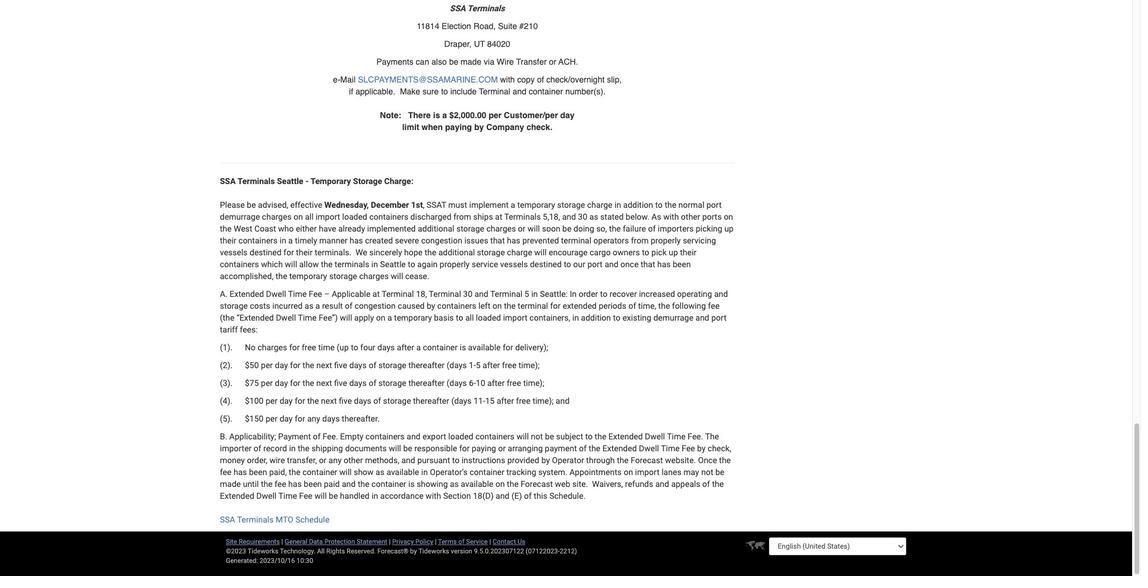 Task type: locate. For each thing, give the bounding box(es) containing it.
paying inside note:   there is a $2,000.00 per customer/per day limit when paying by company check.
[[445, 123, 472, 132]]

addition up "below."
[[623, 201, 653, 210]]

not down once
[[702, 468, 714, 478]]

2 vertical spatial fee
[[299, 492, 313, 501]]

day for (4).      $100 per day for the next five days of storage thereafter (days 11-15 after free time); and
[[280, 397, 293, 406]]

0 vertical spatial is
[[433, 111, 440, 120]]

1 vertical spatial (days
[[447, 379, 467, 389]]

1 horizontal spatial any
[[329, 456, 342, 466]]

ssa up election
[[450, 4, 466, 13]]

be down paid
[[329, 492, 338, 501]]

1 vertical spatial ssa
[[220, 177, 236, 186]]

general data protection statement link
[[285, 539, 388, 547]]

by down $2,000.00
[[474, 123, 484, 132]]

per
[[489, 111, 502, 120], [261, 361, 273, 371], [261, 379, 273, 389], [266, 397, 278, 406], [266, 415, 278, 424]]

0 horizontal spatial at
[[373, 290, 380, 299]]

a
[[443, 111, 447, 120], [511, 201, 515, 210], [288, 236, 293, 246], [316, 302, 320, 311], [388, 314, 392, 323], [416, 343, 421, 353]]

handled
[[340, 492, 370, 501]]

been inside , ssat must implement a temporary storage charge in addition to the normal port demurrage charges on all import loaded containers discharged from ships at terminals 5,18, and 30 as stated below. as with other ports on the west coast who either have already implemented additional storage charges or will soon be doing so, the failure of importers picking up their containers in a timely manner has created severe congestion issues that has prevented terminal operators from properly servicing vessels destined for their terminals.  we sincerely hope the additional storage charge will encourage cargo owners to pick up their containers which will allow the terminals in seattle to again properly service vessels destined to our port and once that has been accomplished, the temporary storage charges will cease.
[[673, 260, 691, 270]]

following
[[672, 302, 706, 311]]

0 vertical spatial (days
[[447, 361, 467, 371]]

december
[[371, 201, 409, 210]]

0 horizontal spatial been
[[249, 468, 267, 478]]

is inside b. applicability; payment of fee. empty containers and export loaded containers will not be subject to the extended dwell time fee. the importer of record in the shipping documents will be responsible for paying or arranging payment of the extended dwell time fee by check, money order, wire transfer, or any other methods, and pursuant to instructions provided by operator through the forecast website. once the fee has been paid, the container will show as available in operator's container tracking system. appointments on import lanes may not be made until the fee has been paid and the container is showing as available on the forecast web site.  waivers, refunds and appeals of the extended dwell time fee will be handled in accordance with section 18(d) and (e) of this schedule.
[[408, 480, 415, 490]]

instructions
[[462, 456, 506, 466]]

discharged
[[411, 213, 452, 222]]

be right also
[[449, 57, 459, 67]]

appeals
[[671, 480, 701, 490]]

vessels right the "service"
[[500, 260, 528, 270]]

import inside b. applicability; payment of fee. empty containers and export loaded containers will not be subject to the extended dwell time fee. the importer of record in the shipping documents will be responsible for paying or arranging payment of the extended dwell time fee by check, money order, wire transfer, or any other methods, and pursuant to instructions provided by operator through the forecast website. once the fee has been paid, the container will show as available in operator's container tracking system. appointments on import lanes may not be made until the fee has been paid and the container is showing as available on the forecast web site.  waivers, refunds and appeals of the extended dwell time fee will be handled in accordance with section 18(d) and (e) of this schedule.
[[635, 468, 660, 478]]

terminals up "site requirements" link
[[237, 516, 274, 525]]

0 vertical spatial that
[[491, 236, 505, 246]]

for inside a. extended dwell time fee – applicable at terminal 18, terminal 30 and terminal 5 in seattle: in order to recover increased operating and storage costs incurred as a result of congestion caused by containers left on the terminal for extended periods of time, the following fee (the "extended dwell time fee") will apply on a temporary basis to all loaded import containers, in addition to existing demurrage and port tariff fees:
[[550, 302, 561, 311]]

fee. up "shipping"
[[323, 433, 338, 442]]

dwell up refunds
[[639, 444, 659, 454]]

up right 'pick'
[[669, 248, 678, 258]]

container inside e-mail slcpayments@ssamarine.com with copy of check/overnight slip, if applicable.  make sure to include terminal and container number(s).
[[529, 87, 563, 97]]

0 horizontal spatial demurrage
[[220, 213, 260, 222]]

11-
[[474, 397, 485, 406]]

2 horizontal spatial temporary
[[518, 201, 555, 210]]

1 vertical spatial demurrage
[[654, 314, 694, 323]]

from down failure
[[631, 236, 649, 246]]

0 vertical spatial forecast
[[631, 456, 663, 466]]

1 vertical spatial with
[[664, 213, 679, 222]]

lanes
[[662, 468, 682, 478]]

at
[[495, 213, 503, 222], [373, 290, 380, 299]]

us
[[518, 539, 526, 547]]

which
[[261, 260, 283, 270]]

0 vertical spatial fee
[[309, 290, 322, 299]]

after right 15
[[497, 397, 514, 406]]

1 vertical spatial addition
[[581, 314, 611, 323]]

fee up schedule at the left of the page
[[299, 492, 313, 501]]

free
[[302, 343, 316, 353], [502, 361, 517, 371], [507, 379, 521, 389], [516, 397, 531, 406]]

2 vertical spatial port
[[712, 314, 727, 323]]

for inside b. applicability; payment of fee. empty containers and export loaded containers will not be subject to the extended dwell time fee. the importer of record in the shipping documents will be responsible for paying or arranging payment of the extended dwell time fee by check, money order, wire transfer, or any other methods, and pursuant to instructions provided by operator through the forecast website. once the fee has been paid, the container will show as available in operator's container tracking system. appointments on import lanes may not be made until the fee has been paid and the container is showing as available on the forecast web site.  waivers, refunds and appeals of the extended dwell time fee will be handled in accordance with section 18(d) and (e) of this schedule.
[[459, 444, 470, 454]]

generated:
[[226, 558, 258, 566]]

(2).      $50 per day for the next five days of storage thereafter (days 1-5 after free time);
[[220, 361, 540, 371]]

increased
[[639, 290, 675, 299]]

1 vertical spatial fee
[[220, 468, 232, 478]]

1 horizontal spatial import
[[503, 314, 528, 323]]

effective
[[290, 201, 322, 210]]

0 horizontal spatial seattle
[[277, 177, 303, 186]]

1 horizontal spatial made
[[461, 57, 482, 67]]

encourage
[[549, 248, 588, 258]]

to up operator's
[[452, 456, 460, 466]]

cease.
[[405, 272, 430, 281]]

(days
[[447, 361, 467, 371], [447, 379, 467, 389], [452, 397, 472, 406]]

days down (2).      $50 per day for the next five days of storage thereafter (days 1-5 after free time);
[[349, 379, 367, 389]]

0 horizontal spatial terminal
[[518, 302, 548, 311]]

2 horizontal spatial with
[[664, 213, 679, 222]]

per up company
[[489, 111, 502, 120]]

1 vertical spatial temporary
[[289, 272, 327, 281]]

ssa for ssa terminals
[[450, 4, 466, 13]]

(days for 1-
[[447, 361, 467, 371]]

import inside a. extended dwell time fee – applicable at terminal 18, terminal 30 and terminal 5 in seattle: in order to recover increased operating and storage costs incurred as a result of congestion caused by containers left on the terminal for extended periods of time, the following fee (the "extended dwell time fee") will apply on a temporary basis to all loaded import containers, in addition to existing demurrage and port tariff fees:
[[503, 314, 528, 323]]

after right 1-
[[483, 361, 500, 371]]

their down timely on the top of the page
[[296, 248, 313, 258]]

0 vertical spatial five
[[334, 361, 347, 371]]

0 vertical spatial vessels
[[220, 248, 248, 258]]

day for (3).      $75 per day for the next five days of storage thereafter (days 6-10 after free time);
[[275, 379, 288, 389]]

available up accordance
[[387, 468, 419, 478]]

to inside e-mail slcpayments@ssamarine.com with copy of check/overnight slip, if applicable.  make sure to include terminal and container number(s).
[[441, 87, 448, 97]]

of up existing
[[629, 302, 636, 311]]

also
[[432, 57, 447, 67]]

port up the ports on the right
[[707, 201, 722, 210]]

of inside e-mail slcpayments@ssamarine.com with copy of check/overnight slip, if applicable.  make sure to include terminal and container number(s).
[[537, 75, 544, 85]]

other up show
[[344, 456, 363, 466]]

0 horizontal spatial loaded
[[342, 213, 367, 222]]

(days left 1-
[[447, 361, 467, 371]]

payments can also be made via wire transfer or ach.
[[377, 57, 578, 67]]

who
[[278, 224, 294, 234]]

show
[[354, 468, 374, 478]]

0 horizontal spatial is
[[408, 480, 415, 490]]

number(s).
[[566, 87, 606, 97]]

terminals inside , ssat must implement a temporary storage charge in addition to the normal port demurrage charges on all import loaded containers discharged from ships at terminals 5,18, and 30 as stated below. as with other ports on the west coast who either have already implemented additional storage charges or will soon be doing so, the failure of importers picking up their containers in a timely manner has created severe congestion issues that has prevented terminal operators from properly servicing vessels destined for their terminals.  we sincerely hope the additional storage charge will encourage cargo owners to pick up their containers which will allow the terminals in seattle to again properly service vessels destined to our port and once that has been accomplished, the temporary storage charges will cease.
[[504, 213, 541, 222]]

b. applicability; payment of fee. empty containers and export loaded containers will not be subject to the extended dwell time fee. the importer of record in the shipping documents will be responsible for paying or arranging payment of the extended dwell time fee by check, money order, wire transfer, or any other methods, and pursuant to instructions provided by operator through the forecast website. once the fee has been paid, the container will show as available in operator's container tracking system. appointments on import lanes may not be made until the fee has been paid and the container is showing as available on the forecast web site.  waivers, refunds and appeals of the extended dwell time fee will be handled in accordance with section 18(d) and (e) of this schedule.
[[220, 433, 732, 501]]

$100
[[245, 397, 264, 406]]

0 horizontal spatial any
[[307, 415, 320, 424]]

0 horizontal spatial with
[[426, 492, 441, 501]]

terminal inside e-mail slcpayments@ssamarine.com with copy of check/overnight slip, if applicable.  make sure to include terminal and container number(s).
[[479, 87, 511, 97]]

0 vertical spatial been
[[673, 260, 691, 270]]

0 vertical spatial seattle
[[277, 177, 303, 186]]

their down "servicing"
[[680, 248, 697, 258]]

storage down (3).      $75 per day for the next five days of storage thereafter (days 6-10 after free time);
[[383, 397, 411, 406]]

–
[[324, 290, 330, 299]]

0 vertical spatial port
[[707, 201, 722, 210]]

1 horizontal spatial addition
[[623, 201, 653, 210]]

0 horizontal spatial not
[[531, 433, 543, 442]]

0 horizontal spatial fee.
[[323, 433, 338, 442]]

1 vertical spatial time);
[[523, 379, 545, 389]]

four
[[360, 343, 376, 353]]

| up tideworks at the bottom left of the page
[[435, 539, 437, 547]]

operator's
[[430, 468, 468, 478]]

fee left –
[[309, 290, 322, 299]]

a up when
[[443, 111, 447, 120]]

storage up issues
[[457, 224, 485, 234]]

paying down $2,000.00
[[445, 123, 472, 132]]

hope
[[404, 248, 423, 258]]

1 horizontal spatial at
[[495, 213, 503, 222]]

refunds
[[625, 480, 654, 490]]

demurrage inside , ssat must implement a temporary storage charge in addition to the normal port demurrage charges on all import loaded containers discharged from ships at terminals 5,18, and 30 as stated below. as with other ports on the west coast who either have already implemented additional storage charges or will soon be doing so, the failure of importers picking up their containers in a timely manner has created severe congestion issues that has prevented terminal operators from properly servicing vessels destined for their terminals.  we sincerely hope the additional storage charge will encourage cargo owners to pick up their containers which will allow the terminals in seattle to again properly service vessels destined to our port and once that has been accomplished, the temporary storage charges will cease.
[[220, 213, 260, 222]]

container down instructions
[[470, 468, 505, 478]]

mail
[[340, 75, 356, 85]]

to up periods
[[600, 290, 608, 299]]

next for $75
[[316, 379, 332, 389]]

has down "transfer,"
[[288, 480, 302, 490]]

seattle left -
[[277, 177, 303, 186]]

properly
[[651, 236, 681, 246], [440, 260, 470, 270]]

0 vertical spatial 30
[[578, 213, 588, 222]]

storage inside a. extended dwell time fee – applicable at terminal 18, terminal 30 and terminal 5 in seattle: in order to recover increased operating and storage costs incurred as a result of congestion caused by containers left on the terminal for extended periods of time, the following fee (the "extended dwell time fee") will apply on a temporary basis to all loaded import containers, in addition to existing demurrage and port tariff fees:
[[220, 302, 248, 311]]

be
[[449, 57, 459, 67], [247, 201, 256, 210], [563, 224, 572, 234], [545, 433, 554, 442], [403, 444, 412, 454], [716, 468, 725, 478], [329, 492, 338, 501]]

0 vertical spatial at
[[495, 213, 503, 222]]

0 vertical spatial temporary
[[518, 201, 555, 210]]

all inside a. extended dwell time fee – applicable at terminal 18, terminal 30 and terminal 5 in seattle: in order to recover increased operating and storage costs incurred as a result of congestion caused by containers left on the terminal for extended periods of time, the following fee (the "extended dwell time fee") will apply on a temporary basis to all loaded import containers, in addition to existing demurrage and port tariff fees:
[[465, 314, 474, 323]]

be right please
[[247, 201, 256, 210]]

0 horizontal spatial made
[[220, 480, 241, 490]]

1 horizontal spatial loaded
[[448, 433, 474, 442]]

thereafter for 1-
[[409, 361, 445, 371]]

record
[[263, 444, 287, 454]]

5 up 10
[[476, 361, 481, 371]]

congestion inside , ssat must implement a temporary storage charge in addition to the normal port demurrage charges on all import loaded containers discharged from ships at terminals 5,18, and 30 as stated below. as with other ports on the west coast who either have already implemented additional storage charges or will soon be doing so, the failure of importers picking up their containers in a timely manner has created severe congestion issues that has prevented terminal operators from properly servicing vessels destined for their terminals.  we sincerely hope the additional storage charge will encourage cargo owners to pick up their containers which will allow the terminals in seattle to again properly service vessels destined to our port and once that has been accomplished, the temporary storage charges will cease.
[[421, 236, 463, 246]]

on
[[294, 213, 303, 222], [724, 213, 733, 222], [493, 302, 502, 311], [376, 314, 386, 323], [624, 468, 633, 478], [496, 480, 505, 490]]

time
[[318, 343, 335, 353]]

0 vertical spatial ssa
[[450, 4, 466, 13]]

five for $50
[[334, 361, 347, 371]]

on right left
[[493, 302, 502, 311]]

all
[[305, 213, 314, 222], [465, 314, 474, 323]]

1 horizontal spatial been
[[304, 480, 322, 490]]

0 horizontal spatial their
[[220, 236, 237, 246]]

| left general on the bottom of page
[[282, 539, 283, 547]]

available up 1-
[[468, 343, 501, 353]]

days for 6-
[[349, 379, 367, 389]]

0 vertical spatial loaded
[[342, 213, 367, 222]]

wednesday,
[[325, 201, 369, 210]]

next for $100
[[321, 397, 337, 406]]

road,
[[474, 22, 496, 31]]

1 fee. from the left
[[323, 433, 338, 442]]

0 vertical spatial addition
[[623, 201, 653, 210]]

any
[[307, 415, 320, 424], [329, 456, 342, 466]]

charges right no
[[258, 343, 287, 353]]

by inside site requirements | general data protection statement | privacy policy | terms of service | contact us ©2023 tideworks technology. all rights reserved. forecast® by tideworks version 9.5.0.202307122 (07122023-2212) generated: 2023/10/16 10:30
[[410, 548, 417, 556]]

picking
[[696, 224, 723, 234]]

(days for 6-
[[447, 379, 467, 389]]

2 vertical spatial next
[[321, 397, 337, 406]]

1 vertical spatial next
[[316, 379, 332, 389]]

$150
[[245, 415, 264, 424]]

1 horizontal spatial with
[[500, 75, 515, 85]]

fee down money
[[220, 468, 232, 478]]

1 vertical spatial congestion
[[355, 302, 396, 311]]

2 vertical spatial is
[[408, 480, 415, 490]]

with
[[500, 75, 515, 85], [664, 213, 679, 222], [426, 492, 441, 501]]

day up (5).      $150 per day for any days thereafter.
[[280, 397, 293, 406]]

temporary
[[518, 201, 555, 210], [289, 272, 327, 281], [394, 314, 432, 323]]

days for 1-
[[349, 361, 367, 371]]

thereafter left 1-
[[409, 361, 445, 371]]

0 vertical spatial next
[[316, 361, 332, 371]]

2 vertical spatial with
[[426, 492, 441, 501]]

1 vertical spatial other
[[344, 456, 363, 466]]

storage up (4).      $100 per day for the next five days of storage thereafter (days 11-15 after free time); and
[[379, 379, 407, 389]]

free right 15
[[516, 397, 531, 406]]

time); for (3).      $75 per day for the next five days of storage thereafter (days 6-10 after free time);
[[523, 379, 545, 389]]

(1).      no charges for free time (up to four days after a container is available for delivery);
[[220, 343, 548, 353]]

2 vertical spatial five
[[339, 397, 352, 406]]

ports
[[703, 213, 722, 222]]

may
[[684, 468, 699, 478]]

containers down coast at the left top of page
[[239, 236, 278, 246]]

containers,
[[530, 314, 571, 323]]

2 horizontal spatial fee
[[708, 302, 720, 311]]

0 vertical spatial import
[[316, 213, 340, 222]]

on right apply
[[376, 314, 386, 323]]

1 horizontal spatial destined
[[530, 260, 562, 270]]

1 vertical spatial not
[[702, 468, 714, 478]]

any down "shipping"
[[329, 456, 342, 466]]

normal
[[679, 201, 705, 210]]

free right 10
[[507, 379, 521, 389]]

after right 10
[[488, 379, 505, 389]]

0 horizontal spatial that
[[491, 236, 505, 246]]

failure
[[623, 224, 646, 234]]

forecast up refunds
[[631, 456, 663, 466]]

fee")
[[319, 314, 338, 323]]

other inside , ssat must implement a temporary storage charge in addition to the normal port demurrage charges on all import loaded containers discharged from ships at terminals 5,18, and 30 as stated below. as with other ports on the west coast who either have already implemented additional storage charges or will soon be doing so, the failure of importers picking up their containers in a timely manner has created severe congestion issues that has prevented terminal operators from properly servicing vessels destined for their terminals.  we sincerely hope the additional storage charge will encourage cargo owners to pick up their containers which will allow the terminals in seattle to again properly service vessels destined to our port and once that has been accomplished, the temporary storage charges will cease.
[[681, 213, 701, 222]]

2 vertical spatial fee
[[275, 480, 286, 490]]

1st
[[411, 201, 423, 210]]

1 vertical spatial that
[[641, 260, 656, 270]]

thereafter for 11-
[[413, 397, 449, 406]]

company
[[487, 123, 524, 132]]

temporary up 5,18, in the left of the page
[[518, 201, 555, 210]]

terminal inside , ssat must implement a temporary storage charge in addition to the normal port demurrage charges on all import loaded containers discharged from ships at terminals 5,18, and 30 as stated below. as with other ports on the west coast who either have already implemented additional storage charges or will soon be doing so, the failure of importers picking up their containers in a timely manner has created severe congestion issues that has prevented terminal operators from properly servicing vessels destined for their terminals.  we sincerely hope the additional storage charge will encourage cargo owners to pick up their containers which will allow the terminals in seattle to again properly service vessels destined to our port and once that has been accomplished, the temporary storage charges will cease.
[[561, 236, 592, 246]]

be inside , ssat must implement a temporary storage charge in addition to the normal port demurrage charges on all import loaded containers discharged from ships at terminals 5,18, and 30 as stated below. as with other ports on the west coast who either have already implemented additional storage charges or will soon be doing so, the failure of importers picking up their containers in a timely manner has created severe congestion issues that has prevented terminal operators from properly servicing vessels destined for their terminals.  we sincerely hope the additional storage charge will encourage cargo owners to pick up their containers which will allow the terminals in seattle to again properly service vessels destined to our port and once that has been accomplished, the temporary storage charges will cease.
[[563, 224, 572, 234]]

free for (4).      $100 per day for the next five days of storage thereafter (days 11-15 after free time); and
[[516, 397, 531, 406]]

or up prevented
[[518, 224, 526, 234]]

per for (3).      $75 per day for the next five days of storage thereafter (days 6-10 after free time);
[[261, 379, 273, 389]]

of inside , ssat must implement a temporary storage charge in addition to the normal port demurrage charges on all import loaded containers discharged from ships at terminals 5,18, and 30 as stated below. as with other ports on the west coast who either have already implemented additional storage charges or will soon be doing so, the failure of importers picking up their containers in a timely manner has created severe congestion issues that has prevented terminal operators from properly servicing vessels destined for their terminals.  we sincerely hope the additional storage charge will encourage cargo owners to pick up their containers which will allow the terminals in seattle to again properly service vessels destined to our port and once that has been accomplished, the temporary storage charges will cease.
[[648, 224, 656, 234]]

in right handled at the left bottom of page
[[372, 492, 378, 501]]

0 horizontal spatial 30
[[463, 290, 473, 299]]

after for 6-
[[488, 379, 505, 389]]

privacy policy link
[[392, 539, 433, 547]]

make
[[400, 87, 420, 97]]

per for (4).      $100 per day for the next five days of storage thereafter (days 11-15 after free time); and
[[266, 397, 278, 406]]

| up the 9.5.0.202307122
[[490, 539, 491, 547]]

1 | from the left
[[282, 539, 283, 547]]

that
[[491, 236, 505, 246], [641, 260, 656, 270]]

left
[[479, 302, 491, 311]]

of down applicable
[[345, 302, 353, 311]]

on up refunds
[[624, 468, 633, 478]]

and down following
[[696, 314, 710, 323]]

as up section
[[450, 480, 459, 490]]

for inside , ssat must implement a temporary storage charge in addition to the normal port demurrage charges on all import loaded containers discharged from ships at terminals 5,18, and 30 as stated below. as with other ports on the west coast who either have already implemented additional storage charges or will soon be doing so, the failure of importers picking up their containers in a timely manner has created severe congestion issues that has prevented terminal operators from properly servicing vessels destined for their terminals.  we sincerely hope the additional storage charge will encourage cargo owners to pick up their containers which will allow the terminals in seattle to again properly service vessels destined to our port and once that has been accomplished, the temporary storage charges will cease.
[[284, 248, 294, 258]]

1 vertical spatial loaded
[[476, 314, 501, 323]]

requirements
[[239, 539, 280, 547]]

and right 5,18, in the left of the page
[[562, 213, 576, 222]]

paying up instructions
[[472, 444, 496, 454]]

1 vertical spatial at
[[373, 290, 380, 299]]

port inside a. extended dwell time fee – applicable at terminal 18, terminal 30 and terminal 5 in seattle: in order to recover increased operating and storage costs incurred as a result of congestion caused by containers left on the terminal for extended periods of time, the following fee (the "extended dwell time fee") will apply on a temporary basis to all loaded import containers, in addition to existing demurrage and port tariff fees:
[[712, 314, 727, 323]]

2 vertical spatial import
[[635, 468, 660, 478]]

to down hope
[[408, 260, 415, 270]]

0 horizontal spatial other
[[344, 456, 363, 466]]

to up as
[[656, 201, 663, 210]]

transfer,
[[287, 456, 317, 466]]

1 vertical spatial all
[[465, 314, 474, 323]]

storage down terminals
[[329, 272, 357, 281]]

0 horizontal spatial from
[[454, 213, 471, 222]]

2 vertical spatial loaded
[[448, 433, 474, 442]]

terminals up advised,
[[238, 177, 275, 186]]

seattle inside , ssat must implement a temporary storage charge in addition to the normal port demurrage charges on all import loaded containers discharged from ships at terminals 5,18, and 30 as stated below. as with other ports on the west coast who either have already implemented additional storage charges or will soon be doing so, the failure of importers picking up their containers in a timely manner has created severe congestion issues that has prevented terminal operators from properly servicing vessels destined for their terminals.  we sincerely hope the additional storage charge will encourage cargo owners to pick up their containers which will allow the terminals in seattle to again properly service vessels destined to our port and once that has been accomplished, the temporary storage charges will cease.
[[380, 260, 406, 270]]

owners
[[613, 248, 640, 258]]

congestion
[[421, 236, 463, 246], [355, 302, 396, 311]]

terminals for ssa terminals mto schedule
[[237, 516, 274, 525]]

a inside note:   there is a $2,000.00 per customer/per day limit when paying by company check.
[[443, 111, 447, 120]]

payments
[[377, 57, 414, 67]]

forecast up this
[[521, 480, 553, 490]]

after up (2).      $50 per day for the next five days of storage thereafter (days 1-5 after free time);
[[397, 343, 414, 353]]

is inside note:   there is a $2,000.00 per customer/per day limit when paying by company check.
[[433, 111, 440, 120]]

ssa terminals mto schedule link
[[220, 516, 330, 525]]

ssa for ssa terminals seattle - temporary storage charge:
[[220, 177, 236, 186]]

(5).      $150 per day for any days thereafter.
[[220, 415, 380, 424]]

1 horizontal spatial terminal
[[561, 236, 592, 246]]

11814 election road, suite #210
[[417, 22, 538, 31]]

5,18,
[[543, 213, 560, 222]]

2 | from the left
[[389, 539, 391, 547]]

provided
[[508, 456, 540, 466]]

site requirements | general data protection statement | privacy policy | terms of service | contact us ©2023 tideworks technology. all rights reserved. forecast® by tideworks version 9.5.0.202307122 (07122023-2212) generated: 2023/10/16 10:30
[[226, 539, 577, 566]]

containers up basis
[[437, 302, 477, 311]]

temporary down caused
[[394, 314, 432, 323]]

other inside b. applicability; payment of fee. empty containers and export loaded containers will not be subject to the extended dwell time fee. the importer of record in the shipping documents will be responsible for paying or arranging payment of the extended dwell time fee by check, money order, wire transfer, or any other methods, and pursuant to instructions provided by operator through the forecast website. once the fee has been paid, the container will show as available in operator's container tracking system. appointments on import lanes may not be made until the fee has been paid and the container is showing as available on the forecast web site.  waivers, refunds and appeals of the extended dwell time fee will be handled in accordance with section 18(d) and (e) of this schedule.
[[344, 456, 363, 466]]

0 horizontal spatial vessels
[[220, 248, 248, 258]]

terminals
[[335, 260, 369, 270]]

4 | from the left
[[490, 539, 491, 547]]

2 vertical spatial ssa
[[220, 516, 235, 525]]

1 horizontal spatial their
[[296, 248, 313, 258]]

been down "servicing"
[[673, 260, 691, 270]]

ssa up site
[[220, 516, 235, 525]]

and left (e)
[[496, 492, 510, 501]]

1 vertical spatial thereafter
[[409, 379, 445, 389]]

30 inside , ssat must implement a temporary storage charge in addition to the normal port demurrage charges on all import loaded containers discharged from ships at terminals 5,18, and 30 as stated below. as with other ports on the west coast who either have already implemented additional storage charges or will soon be doing so, the failure of importers picking up their containers in a timely manner has created severe congestion issues that has prevented terminal operators from properly servicing vessels destined for their terminals.  we sincerely hope the additional storage charge will encourage cargo owners to pick up their containers which will allow the terminals in seattle to again properly service vessels destined to our port and once that has been accomplished, the temporary storage charges will cease.
[[578, 213, 588, 222]]

day for (2).      $50 per day for the next five days of storage thereafter (days 1-5 after free time);
[[275, 361, 288, 371]]

at inside , ssat must implement a temporary storage charge in addition to the normal port demurrage charges on all import loaded containers discharged from ships at terminals 5,18, and 30 as stated below. as with other ports on the west coast who either have already implemented additional storage charges or will soon be doing so, the failure of importers picking up their containers in a timely manner has created severe congestion issues that has prevented terminal operators from properly servicing vessels destined for their terminals.  we sincerely hope the additional storage charge will encourage cargo owners to pick up their containers which will allow the terminals in seattle to again properly service vessels destined to our port and once that has been accomplished, the temporary storage charges will cease.
[[495, 213, 503, 222]]

0 vertical spatial time);
[[519, 361, 540, 371]]

1 vertical spatial up
[[669, 248, 678, 258]]

vessels down the west
[[220, 248, 248, 258]]

0 vertical spatial up
[[725, 224, 734, 234]]

terminal down via
[[479, 87, 511, 97]]

by down "18,"
[[427, 302, 435, 311]]

1 horizontal spatial forecast
[[631, 456, 663, 466]]

forecast
[[631, 456, 663, 466], [521, 480, 553, 490]]

charge
[[587, 201, 613, 210], [507, 248, 532, 258]]

tracking
[[507, 468, 536, 478]]

day right $50
[[275, 361, 288, 371]]

per right $50
[[261, 361, 273, 371]]

web
[[555, 480, 571, 490]]

0 vertical spatial 5
[[525, 290, 529, 299]]

day up payment
[[280, 415, 293, 424]]

0 vertical spatial fee
[[708, 302, 720, 311]]

ssa up please
[[220, 177, 236, 186]]

1 vertical spatial forecast
[[521, 480, 553, 490]]

1 horizontal spatial vessels
[[500, 260, 528, 270]]

2 horizontal spatial import
[[635, 468, 660, 478]]

| up forecast® on the bottom left
[[389, 539, 391, 547]]

0 vertical spatial other
[[681, 213, 701, 222]]

of
[[537, 75, 544, 85], [648, 224, 656, 234], [345, 302, 353, 311], [629, 302, 636, 311], [369, 361, 377, 371], [369, 379, 377, 389], [374, 397, 381, 406], [313, 433, 321, 442], [254, 444, 261, 454], [579, 444, 587, 454], [703, 480, 710, 490], [524, 492, 532, 501], [459, 539, 465, 547]]

at inside a. extended dwell time fee – applicable at terminal 18, terminal 30 and terminal 5 in seattle: in order to recover increased operating and storage costs incurred as a result of congestion caused by containers left on the terminal for extended periods of time, the following fee (the "extended dwell time fee") will apply on a temporary basis to all loaded import containers, in addition to existing demurrage and port tariff fees:
[[373, 290, 380, 299]]

extended
[[230, 290, 264, 299], [609, 433, 643, 442], [603, 444, 637, 454], [220, 492, 254, 501]]

fee up website.
[[682, 444, 695, 454]]

1 vertical spatial five
[[334, 379, 347, 389]]

time); for (4).      $100 per day for the next five days of storage thereafter (days 11-15 after free time); and
[[533, 397, 554, 406]]

©2023 tideworks
[[226, 548, 279, 556]]

2 vertical spatial available
[[461, 480, 494, 490]]

30 inside a. extended dwell time fee – applicable at terminal 18, terminal 30 and terminal 5 in seattle: in order to recover increased operating and storage costs incurred as a result of congestion caused by containers left on the terminal for extended periods of time, the following fee (the "extended dwell time fee") will apply on a temporary basis to all loaded import containers, in addition to existing demurrage and port tariff fees:
[[463, 290, 473, 299]]

been left paid
[[304, 480, 322, 490]]

time
[[288, 290, 307, 299], [298, 314, 317, 323], [667, 433, 686, 442], [661, 444, 680, 454], [278, 492, 297, 501]]

0 vertical spatial terminal
[[561, 236, 592, 246]]



Task type: describe. For each thing, give the bounding box(es) containing it.
of down subject
[[579, 444, 587, 454]]

rights
[[326, 548, 345, 556]]

be down once
[[716, 468, 725, 478]]

import inside , ssat must implement a temporary storage charge in addition to the normal port demurrage charges on all import loaded containers discharged from ships at terminals 5,18, and 30 as stated below. as with other ports on the west coast who either have already implemented additional storage charges or will soon be doing so, the failure of importers picking up their containers in a timely manner has created severe congestion issues that has prevented terminal operators from properly servicing vessels destined for their terminals.  we sincerely hope the additional storage charge will encourage cargo owners to pick up their containers which will allow the terminals in seattle to again properly service vessels destined to our port and once that has been accomplished, the temporary storage charges will cease.
[[316, 213, 340, 222]]

container up accordance
[[372, 480, 406, 490]]

0 horizontal spatial charge
[[507, 248, 532, 258]]

transfer
[[516, 57, 547, 67]]

0 vertical spatial available
[[468, 343, 501, 353]]

containers up accomplished,
[[220, 260, 259, 270]]

days left the thereafter.
[[322, 415, 340, 424]]

0 vertical spatial any
[[307, 415, 320, 424]]

will inside a. extended dwell time fee – applicable at terminal 18, terminal 30 and terminal 5 in seattle: in order to recover increased operating and storage costs incurred as a result of congestion caused by containers left on the terminal for extended periods of time, the following fee (the "extended dwell time fee") will apply on a temporary basis to all loaded import containers, in addition to existing demurrage and port tariff fees:
[[340, 314, 352, 323]]

doing
[[574, 224, 595, 234]]

recover
[[610, 290, 637, 299]]

per inside note:   there is a $2,000.00 per customer/per day limit when paying by company check.
[[489, 111, 502, 120]]

0 vertical spatial charge
[[587, 201, 613, 210]]

0 vertical spatial additional
[[418, 224, 455, 234]]

tariff
[[220, 325, 238, 335]]

day for (5).      $150 per day for any days thereafter.
[[280, 415, 293, 424]]

if
[[349, 87, 353, 97]]

0 vertical spatial not
[[531, 433, 543, 442]]

storage up 5,18, in the left of the page
[[557, 201, 585, 210]]

reserved.
[[347, 548, 376, 556]]

tideworks
[[419, 548, 449, 556]]

free for (3).      $75 per day for the next five days of storage thereafter (days 6-10 after free time);
[[507, 379, 521, 389]]

servicing
[[683, 236, 716, 246]]

will left allow
[[285, 260, 297, 270]]

2 horizontal spatial their
[[680, 248, 697, 258]]

all inside , ssat must implement a temporary storage charge in addition to the normal port demurrage charges on all import loaded containers discharged from ships at terminals 5,18, and 30 as stated below. as with other ports on the west coast who either have already implemented additional storage charges or will soon be doing so, the failure of importers picking up their containers in a timely manner has created severe congestion issues that has prevented terminal operators from properly servicing vessels destined for their terminals.  we sincerely hope the additional storage charge will encourage cargo owners to pick up their containers which will allow the terminals in seattle to again properly service vessels destined to our port and once that has been accomplished, the temporary storage charges will cease.
[[305, 213, 314, 222]]

shipping
[[312, 444, 343, 454]]

e-mail slcpayments@ssamarine.com with copy of check/overnight slip, if applicable.  make sure to include terminal and container number(s).
[[333, 75, 622, 97]]

please
[[220, 201, 245, 210]]

our
[[573, 260, 586, 270]]

extended inside a. extended dwell time fee – applicable at terminal 18, terminal 30 and terminal 5 in seattle: in order to recover increased operating and storage costs incurred as a result of congestion caused by containers left on the terminal for extended periods of time, the following fee (the "extended dwell time fee") will apply on a temporary basis to all loaded import containers, in addition to existing demurrage and port tariff fees:
[[230, 290, 264, 299]]

must
[[448, 201, 467, 210]]

by up 'system.' on the bottom left
[[542, 456, 550, 466]]

terminals.
[[315, 248, 352, 258]]

storage down (1).      no charges for free time (up to four days after a container is available for delivery);
[[379, 361, 407, 371]]

next for $50
[[316, 361, 332, 371]]

days for 11-
[[354, 397, 371, 406]]

(3).      $75 per day for the next five days of storage thereafter (days 6-10 after free time);
[[220, 379, 545, 389]]

and up subject
[[556, 397, 570, 406]]

schedule.
[[550, 492, 586, 501]]

(4).      $100 per day for the next five days of storage thereafter (days 11-15 after free time); and
[[220, 397, 570, 406]]

suite
[[498, 22, 517, 31]]

1 vertical spatial vessels
[[500, 260, 528, 270]]

-
[[306, 177, 309, 186]]

and left pursuant
[[402, 456, 415, 466]]

with inside e-mail slcpayments@ssamarine.com with copy of check/overnight slip, if applicable.  make sure to include terminal and container number(s).
[[500, 75, 515, 85]]

site
[[226, 539, 237, 547]]

will up arranging
[[517, 433, 529, 442]]

created
[[365, 236, 393, 246]]

service
[[466, 539, 488, 547]]

contact
[[493, 539, 516, 547]]

money
[[220, 456, 245, 466]]

a left result
[[316, 302, 320, 311]]

after for 1-
[[483, 361, 500, 371]]

empty
[[340, 433, 364, 442]]

terminals for ssa terminals
[[468, 4, 505, 13]]

five for $75
[[334, 379, 347, 389]]

in down sincerely
[[372, 260, 378, 270]]

containers up documents
[[366, 433, 405, 442]]

ships
[[473, 213, 493, 222]]

showing
[[417, 480, 448, 490]]

has down 'pick'
[[658, 260, 671, 270]]

18,
[[416, 290, 427, 299]]

and down cargo
[[605, 260, 619, 270]]

any inside b. applicability; payment of fee. empty containers and export loaded containers will not be subject to the extended dwell time fee. the importer of record in the shipping documents will be responsible for paying or arranging payment of the extended dwell time fee by check, money order, wire transfer, or any other methods, and pursuant to instructions provided by operator through the forecast website. once the fee has been paid, the container will show as available in operator's container tracking system. appointments on import lanes may not be made until the fee has been paid and the container is showing as available on the forecast web site.  waivers, refunds and appeals of the extended dwell time fee will be handled in accordance with section 18(d) and (e) of this schedule.
[[329, 456, 342, 466]]

terminal up caused
[[382, 290, 414, 299]]

dwell down until
[[256, 492, 277, 501]]

schedule
[[296, 516, 330, 525]]

free for (2).      $50 per day for the next five days of storage thereafter (days 1-5 after free time);
[[502, 361, 517, 371]]

containers up instructions
[[476, 433, 515, 442]]

0 horizontal spatial properly
[[440, 260, 470, 270]]

will up prevented
[[528, 224, 540, 234]]

responsible
[[414, 444, 457, 454]]

addition inside a. extended dwell time fee – applicable at terminal 18, terminal 30 and terminal 5 in seattle: in order to recover increased operating and storage costs incurred as a result of congestion caused by containers left on the terminal for extended periods of time, the following fee (the "extended dwell time fee") will apply on a temporary basis to all loaded import containers, in addition to existing demurrage and port tariff fees:
[[581, 314, 611, 323]]

container up paid
[[303, 468, 337, 478]]

to left 'pick'
[[642, 248, 650, 258]]

as inside , ssat must implement a temporary storage charge in addition to the normal port demurrage charges on all import loaded containers discharged from ships at terminals 5,18, and 30 as stated below. as with other ports on the west coast who either have already implemented additional storage charges or will soon be doing so, the failure of importers picking up their containers in a timely manner has created severe congestion issues that has prevented terminal operators from properly servicing vessels destined for their terminals.  we sincerely hope the additional storage charge will encourage cargo owners to pick up their containers which will allow the terminals in seattle to again properly service vessels destined to our port and once that has been accomplished, the temporary storage charges will cease.
[[590, 213, 599, 222]]

1 vertical spatial is
[[460, 343, 466, 353]]

of up order,
[[254, 444, 261, 454]]

the
[[705, 433, 719, 442]]

applicable
[[332, 290, 371, 299]]

1 vertical spatial additional
[[439, 248, 475, 258]]

with inside , ssat must implement a temporary storage charge in addition to the normal port demurrage charges on all import loaded containers discharged from ships at terminals 5,18, and 30 as stated below. as with other ports on the west coast who either have already implemented additional storage charges or will soon be doing so, the failure of importers picking up their containers in a timely manner has created severe congestion issues that has prevented terminal operators from properly servicing vessels destined for their terminals.  we sincerely hope the additional storage charge will encourage cargo owners to pick up their containers which will allow the terminals in seattle to again properly service vessels destined to our port and once that has been accomplished, the temporary storage charges will cease.
[[664, 213, 679, 222]]

demurrage inside a. extended dwell time fee – applicable at terminal 18, terminal 30 and terminal 5 in seattle: in order to recover increased operating and storage costs incurred as a result of congestion caused by containers left on the terminal for extended periods of time, the following fee (the "extended dwell time fee") will apply on a temporary basis to all loaded import containers, in addition to existing demurrage and port tariff fees:
[[654, 314, 694, 323]]

or inside , ssat must implement a temporary storage charge in addition to the normal port demurrage charges on all import loaded containers discharged from ships at terminals 5,18, and 30 as stated below. as with other ports on the west coast who either have already implemented additional storage charges or will soon be doing so, the failure of importers picking up their containers in a timely manner has created severe congestion issues that has prevented terminal operators from properly servicing vessels destined for their terminals.  we sincerely hope the additional storage charge will encourage cargo owners to pick up their containers which will allow the terminals in seattle to again properly service vessels destined to our port and once that has been accomplished, the temporary storage charges will cease.
[[518, 224, 526, 234]]

and left export
[[407, 433, 421, 442]]

terminal inside a. extended dwell time fee – applicable at terminal 18, terminal 30 and terminal 5 in seattle: in order to recover increased operating and storage costs incurred as a result of congestion caused by containers left on the terminal for extended periods of time, the following fee (the "extended dwell time fee") will apply on a temporary basis to all loaded import containers, in addition to existing demurrage and port tariff fees:
[[518, 302, 548, 311]]

charges down ships
[[487, 224, 516, 234]]

be up the payment
[[545, 433, 554, 442]]

terminal right "18,"
[[429, 290, 461, 299]]

of right (e)
[[524, 492, 532, 501]]

after for 11-
[[497, 397, 514, 406]]

5 inside a. extended dwell time fee – applicable at terminal 18, terminal 30 and terminal 5 in seattle: in order to recover increased operating and storage costs incurred as a result of congestion caused by containers left on the terminal for extended periods of time, the following fee (the "extended dwell time fee") will apply on a temporary basis to all loaded import containers, in addition to existing demurrage and port tariff fees:
[[525, 290, 529, 299]]

to right subject
[[585, 433, 593, 442]]

has down money
[[234, 468, 247, 478]]

waivers,
[[592, 480, 623, 490]]

as
[[652, 213, 662, 222]]

terminals for ssa terminals seattle - temporary storage charge:
[[238, 177, 275, 186]]

of inside site requirements | general data protection statement | privacy policy | terms of service | contact us ©2023 tideworks technology. all rights reserved. forecast® by tideworks version 9.5.0.202307122 (07122023-2212) generated: 2023/10/16 10:30
[[459, 539, 465, 547]]

documents
[[345, 444, 387, 454]]

(days for 11-
[[452, 397, 472, 406]]

will up paid
[[339, 468, 352, 478]]

will down prevented
[[535, 248, 547, 258]]

to left our
[[564, 260, 571, 270]]

this
[[534, 492, 548, 501]]

in left seattle:
[[531, 290, 538, 299]]

of right appeals
[[703, 480, 710, 490]]

of down (3).      $75 per day for the next five days of storage thereafter (days 6-10 after free time);
[[374, 397, 381, 406]]

fee inside a. extended dwell time fee – applicable at terminal 18, terminal 30 and terminal 5 in seattle: in order to recover increased operating and storage costs incurred as a result of congestion caused by containers left on the terminal for extended periods of time, the following fee (the "extended dwell time fee") will apply on a temporary basis to all loaded import containers, in addition to existing demurrage and port tariff fees:
[[708, 302, 720, 311]]

five for $100
[[339, 397, 352, 406]]

note:   there is a $2,000.00 per customer/per day limit when paying by company check.
[[380, 111, 575, 132]]

a right apply
[[388, 314, 392, 323]]

1 horizontal spatial not
[[702, 468, 714, 478]]

as inside a. extended dwell time fee – applicable at terminal 18, terminal 30 and terminal 5 in seattle: in order to recover increased operating and storage costs incurred as a result of congestion caused by containers left on the terminal for extended periods of time, the following fee (the "extended dwell time fee") will apply on a temporary basis to all loaded import containers, in addition to existing demurrage and port tariff fees:
[[305, 302, 314, 311]]

by inside a. extended dwell time fee – applicable at terminal 18, terminal 30 and terminal 5 in seattle: in order to recover increased operating and storage costs incurred as a result of congestion caused by containers left on the terminal for extended periods of time, the following fee (the "extended dwell time fee") will apply on a temporary basis to all loaded import containers, in addition to existing demurrage and port tariff fees:
[[427, 302, 435, 311]]

days right 'four'
[[378, 343, 395, 353]]

1 vertical spatial been
[[249, 468, 267, 478]]

or up instructions
[[498, 444, 506, 454]]

#210
[[520, 22, 538, 31]]

, ssat must implement a temporary storage charge in addition to the normal port demurrage charges on all import loaded containers discharged from ships at terminals 5,18, and 30 as stated below. as with other ports on the west coast who either have already implemented additional storage charges or will soon be doing so, the failure of importers picking up their containers in a timely manner has created severe congestion issues that has prevented terminal operators from properly servicing vessels destined for their terminals.  we sincerely hope the additional storage charge will encourage cargo owners to pick up their containers which will allow the terminals in seattle to again properly service vessels destined to our port and once that has been accomplished, the temporary storage charges will cease.
[[220, 201, 734, 281]]

slcpayments@ssamarine.com link
[[358, 75, 498, 85]]

in down 'extended'
[[573, 314, 579, 323]]

fee inside a. extended dwell time fee – applicable at terminal 18, terminal 30 and terminal 5 in seattle: in order to recover increased operating and storage costs incurred as a result of congestion caused by containers left on the terminal for extended periods of time, the following fee (the "extended dwell time fee") will apply on a temporary basis to all loaded import containers, in addition to existing demurrage and port tariff fees:
[[309, 290, 322, 299]]

10:30
[[297, 558, 313, 566]]

dwell up website.
[[645, 433, 665, 442]]

of up "shipping"
[[313, 433, 321, 442]]

version
[[451, 548, 473, 556]]

and down 'lanes'
[[656, 480, 669, 490]]

basis
[[434, 314, 454, 323]]

1 vertical spatial port
[[588, 260, 603, 270]]

containers inside a. extended dwell time fee – applicable at terminal 18, terminal 30 and terminal 5 in seattle: in order to recover increased operating and storage costs incurred as a result of congestion caused by containers left on the terminal for extended periods of time, the following fee (the "extended dwell time fee") will apply on a temporary basis to all loaded import containers, in addition to existing demurrage and port tariff fees:
[[437, 302, 477, 311]]

and right operating in the right of the page
[[714, 290, 728, 299]]

congestion inside a. extended dwell time fee – applicable at terminal 18, terminal 30 and terminal 5 in seattle: in order to recover increased operating and storage costs incurred as a result of congestion caused by containers left on the terminal for extended periods of time, the following fee (the "extended dwell time fee") will apply on a temporary basis to all loaded import containers, in addition to existing demurrage and port tariff fees:
[[355, 302, 396, 311]]

has down already
[[350, 236, 363, 246]]

a right implement
[[511, 201, 515, 210]]

loaded inside a. extended dwell time fee – applicable at terminal 18, terminal 30 and terminal 5 in seattle: in order to recover increased operating and storage costs incurred as a result of congestion caused by containers left on the terminal for extended periods of time, the following fee (the "extended dwell time fee") will apply on a temporary basis to all loaded import containers, in addition to existing demurrage and port tariff fees:
[[476, 314, 501, 323]]

of down 'four'
[[369, 361, 377, 371]]

to right basis
[[456, 314, 463, 323]]

order
[[579, 290, 598, 299]]

pursuant
[[417, 456, 450, 466]]

in down payment
[[289, 444, 296, 454]]

policy
[[416, 539, 433, 547]]

prevented
[[523, 236, 559, 246]]

loaded inside b. applicability; payment of fee. empty containers and export loaded containers will not be subject to the extended dwell time fee. the importer of record in the shipping documents will be responsible for paying or arranging payment of the extended dwell time fee by check, money order, wire transfer, or any other methods, and pursuant to instructions provided by operator through the forecast website. once the fee has been paid, the container will show as available in operator's container tracking system. appointments on import lanes may not be made until the fee has been paid and the container is showing as available on the forecast web site.  waivers, refunds and appeals of the extended dwell time fee will be handled in accordance with section 18(d) and (e) of this schedule.
[[448, 433, 474, 442]]

through
[[586, 456, 615, 466]]

addition inside , ssat must implement a temporary storage charge in addition to the normal port demurrage charges on all import loaded containers discharged from ships at terminals 5,18, and 30 as stated below. as with other ports on the west coast who either have already implemented additional storage charges or will soon be doing so, the failure of importers picking up their containers in a timely manner has created severe congestion issues that has prevented terminal operators from properly servicing vessels destined for their terminals.  we sincerely hope the additional storage charge will encourage cargo owners to pick up their containers which will allow the terminals in seattle to again properly service vessels destined to our port and once that has been accomplished, the temporary storage charges will cease.
[[623, 201, 653, 210]]

check.
[[527, 123, 553, 132]]

and up left
[[475, 290, 489, 299]]

0 horizontal spatial temporary
[[289, 272, 327, 281]]

in
[[570, 290, 577, 299]]

advised,
[[258, 201, 288, 210]]

containers down december
[[369, 213, 409, 222]]

storage up the "service"
[[477, 248, 505, 258]]

ssa for ssa terminals mto schedule
[[220, 516, 235, 525]]

as down the methods,
[[376, 468, 385, 478]]

in up stated
[[615, 201, 621, 210]]

or left ach. on the top
[[549, 57, 557, 67]]

wire
[[497, 57, 514, 67]]

operator
[[552, 456, 584, 466]]

by up once
[[697, 444, 706, 454]]

caused
[[398, 302, 425, 311]]

in up showing
[[421, 468, 428, 478]]

thereafter.
[[342, 415, 380, 424]]

be left responsible
[[403, 444, 412, 454]]

a down caused
[[416, 343, 421, 353]]

on right the ports on the right
[[724, 213, 733, 222]]

general
[[285, 539, 307, 547]]

order,
[[247, 456, 268, 466]]

free left time
[[302, 343, 316, 353]]

0 horizontal spatial up
[[669, 248, 678, 258]]

2 vertical spatial been
[[304, 480, 322, 490]]

1 vertical spatial available
[[387, 468, 419, 478]]

per for (2).      $50 per day for the next five days of storage thereafter (days 1-5 after free time);
[[261, 361, 273, 371]]

$75
[[245, 379, 259, 389]]

a down who at the top of page
[[288, 236, 293, 246]]

3 | from the left
[[435, 539, 437, 547]]

temporary inside a. extended dwell time fee – applicable at terminal 18, terminal 30 and terminal 5 in seattle: in order to recover increased operating and storage costs incurred as a result of congestion caused by containers left on the terminal for extended periods of time, the following fee (the "extended dwell time fee") will apply on a temporary basis to all loaded import containers, in addition to existing demurrage and port tariff fees:
[[394, 314, 432, 323]]

15
[[485, 397, 495, 406]]

slip,
[[607, 75, 622, 85]]

will up the methods,
[[389, 444, 401, 454]]

on up either
[[294, 213, 303, 222]]

(up
[[337, 343, 349, 353]]

to right the (up
[[351, 343, 358, 353]]

to down periods
[[613, 314, 621, 323]]

loaded inside , ssat must implement a temporary storage charge in addition to the normal port demurrage charges on all import loaded containers discharged from ships at terminals 5,18, and 30 as stated below. as with other ports on the west coast who either have already implemented additional storage charges or will soon be doing so, the failure of importers picking up their containers in a timely manner has created severe congestion issues that has prevented terminal operators from properly servicing vessels destined for their terminals.  we sincerely hope the additional storage charge will encourage cargo owners to pick up their containers which will allow the terminals in seattle to again properly service vessels destined to our port and once that has been accomplished, the temporary storage charges will cease.
[[342, 213, 367, 222]]

will left cease.
[[391, 272, 403, 281]]

draper, ut 84020
[[444, 40, 511, 49]]

2 fee. from the left
[[688, 433, 703, 442]]

thereafter for 6-
[[409, 379, 445, 389]]

seattle:
[[540, 290, 568, 299]]

west
[[234, 224, 252, 234]]

when
[[422, 123, 443, 132]]

84020
[[487, 40, 511, 49]]

charges down terminals
[[359, 272, 389, 281]]

1 horizontal spatial from
[[631, 236, 649, 246]]

customer/per
[[504, 111, 558, 120]]

paying inside b. applicability; payment of fee. empty containers and export loaded containers will not be subject to the extended dwell time fee. the importer of record in the shipping documents will be responsible for paying or arranging payment of the extended dwell time fee by check, money order, wire transfer, or any other methods, and pursuant to instructions provided by operator through the forecast website. once the fee has been paid, the container will show as available in operator's container tracking system. appointments on import lanes may not be made until the fee has been paid and the container is showing as available on the forecast web site.  waivers, refunds and appeals of the extended dwell time fee will be handled in accordance with section 18(d) and (e) of this schedule.
[[472, 444, 496, 454]]

0 horizontal spatial fee
[[220, 468, 232, 478]]

charges down advised,
[[262, 213, 292, 222]]

appointments
[[570, 468, 622, 478]]

made inside b. applicability; payment of fee. empty containers and export loaded containers will not be subject to the extended dwell time fee. the importer of record in the shipping documents will be responsible for paying or arranging payment of the extended dwell time fee by check, money order, wire transfer, or any other methods, and pursuant to instructions provided by operator through the forecast website. once the fee has been paid, the container will show as available in operator's container tracking system. appointments on import lanes may not be made until the fee has been paid and the container is showing as available on the forecast web site.  waivers, refunds and appeals of the extended dwell time fee will be handled in accordance with section 18(d) and (e) of this schedule.
[[220, 480, 241, 490]]

day inside note:   there is a $2,000.00 per customer/per day limit when paying by company check.
[[561, 111, 575, 120]]

time); for (2).      $50 per day for the next five days of storage thereafter (days 1-5 after free time);
[[519, 361, 540, 371]]

by inside note:   there is a $2,000.00 per customer/per day limit when paying by company check.
[[474, 123, 484, 132]]

payment
[[545, 444, 577, 454]]

or down "shipping"
[[319, 456, 327, 466]]

storage
[[353, 177, 382, 186]]

per for (5).      $150 per day for any days thereafter.
[[266, 415, 278, 424]]

$2,000.00
[[450, 111, 487, 120]]

with inside b. applicability; payment of fee. empty containers and export loaded containers will not be subject to the extended dwell time fee. the importer of record in the shipping documents will be responsible for paying or arranging payment of the extended dwell time fee by check, money order, wire transfer, or any other methods, and pursuant to instructions provided by operator through the forecast website. once the fee has been paid, the container will show as available in operator's container tracking system. appointments on import lanes may not be made until the fee has been paid and the container is showing as available on the forecast web site.  waivers, refunds and appeals of the extended dwell time fee will be handled in accordance with section 18(d) and (e) of this schedule.
[[426, 492, 441, 501]]

0 vertical spatial properly
[[651, 236, 681, 246]]

1 vertical spatial 5
[[476, 361, 481, 371]]

and inside e-mail slcpayments@ssamarine.com with copy of check/overnight slip, if applicable.  make sure to include terminal and container number(s).
[[513, 87, 527, 97]]

0 vertical spatial destined
[[250, 248, 282, 258]]

dwell up incurred
[[266, 290, 286, 299]]

either
[[296, 224, 317, 234]]

1 vertical spatial fee
[[682, 444, 695, 454]]

2023/10/16
[[260, 558, 295, 566]]

terminal up left
[[490, 290, 523, 299]]

limit
[[402, 123, 419, 132]]

a.
[[220, 290, 228, 299]]

again
[[417, 260, 438, 270]]

in down who at the top of page
[[280, 236, 286, 246]]

will down paid
[[315, 492, 327, 501]]

on down instructions
[[496, 480, 505, 490]]

dwell down incurred
[[276, 314, 296, 323]]

"extended
[[237, 314, 274, 323]]



Task type: vqa. For each thing, say whether or not it's contained in the screenshot.
Terminal 5 Seattle link
no



